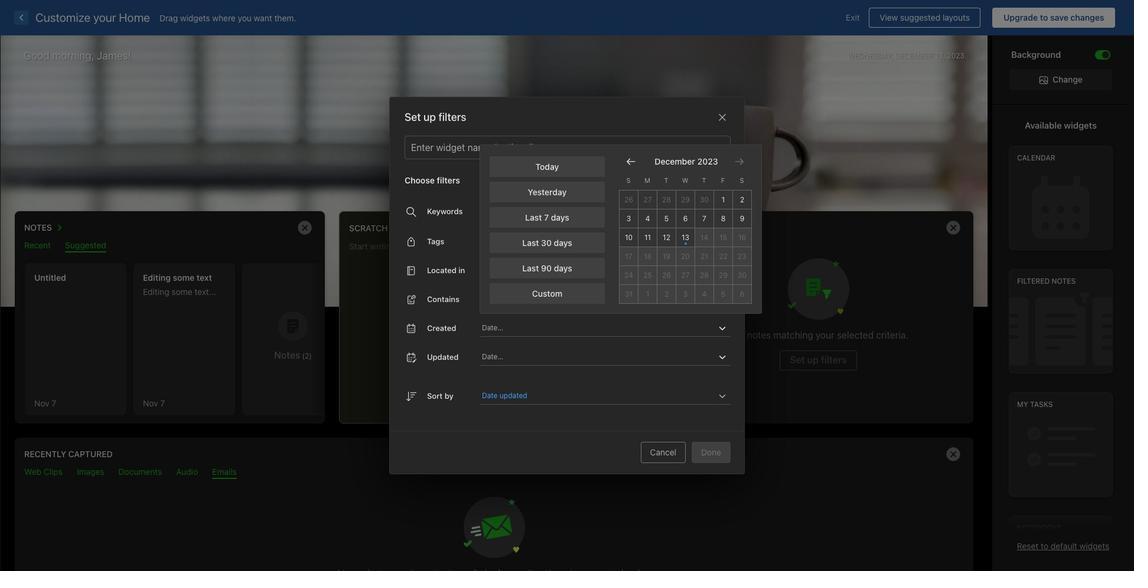Task type: locate. For each thing, give the bounding box(es) containing it.
5 for "5" button to the top
[[664, 214, 669, 223]]

6 down 23 button
[[740, 290, 744, 299]]

4 up 11
[[645, 214, 650, 223]]

1 vertical spatial 1
[[646, 290, 649, 299]]

3 down 20 button
[[683, 290, 688, 299]]

1 horizontal spatial 28 button
[[695, 266, 714, 285]]

1 up 8
[[722, 196, 725, 204]]

1 vertical spatial 2
[[664, 290, 669, 299]]

s right f at right
[[740, 176, 744, 184]]

26 button
[[620, 191, 638, 210], [657, 266, 676, 285]]

filtered
[[673, 223, 711, 233], [1017, 277, 1050, 286]]

date… inside created date picker field
[[482, 324, 503, 333]]

2 button right 31 button
[[657, 285, 676, 304]]

0 horizontal spatial 1
[[646, 290, 649, 299]]

1 horizontal spatial 29
[[719, 271, 728, 280]]

27 button down 20
[[676, 266, 695, 285]]

1 button up 8
[[714, 191, 733, 210]]

0 horizontal spatial t
[[664, 176, 668, 184]]

21
[[701, 252, 708, 261]]

0 vertical spatial filtered notes
[[673, 223, 741, 233]]

1 horizontal spatial remove image
[[941, 216, 965, 240]]

6 button up 13 at the top of page
[[676, 210, 695, 229]]

changes
[[1070, 12, 1104, 22]]

30 button up the filtered notes button
[[695, 191, 714, 210]]

5 button up 12
[[657, 210, 676, 229]]

widgets right available
[[1064, 120, 1097, 131]]

27 down the m
[[643, 196, 652, 204]]

days for last 90 days
[[554, 263, 572, 273]]

0 horizontal spatial 5 button
[[657, 210, 676, 229]]

26 right 25 button
[[662, 271, 671, 280]]

0 horizontal spatial 26 button
[[620, 191, 638, 210]]

Enter keyword field
[[480, 207, 731, 221]]

1 vertical spatial 4
[[702, 290, 707, 299]]

available
[[1025, 120, 1062, 131]]

14 button
[[695, 229, 714, 247]]

23
[[738, 252, 747, 261]]

5
[[664, 214, 669, 223], [721, 290, 725, 299]]

7 inside button
[[702, 214, 706, 223]]

5 button down "22" button
[[714, 285, 733, 304]]

1 vertical spatial filtered
[[1017, 277, 1050, 286]]

4 button up 11
[[638, 210, 657, 229]]

t right the m
[[664, 176, 668, 184]]

change button
[[1009, 69, 1112, 91]]

date… inside date… field
[[482, 353, 503, 361]]

29 down w
[[681, 196, 690, 204]]

date… for updated
[[482, 353, 503, 361]]

3
[[627, 214, 631, 223], [683, 290, 688, 299]]

last up last 30 days on the top of page
[[525, 213, 542, 223]]

last for last 30 days
[[522, 238, 539, 248]]

0 vertical spatial 5
[[664, 214, 669, 223]]

2 date… from the top
[[482, 353, 503, 361]]

1 vertical spatial 2023
[[697, 157, 718, 167]]

custom
[[532, 289, 562, 299]]

1 horizontal spatial remove image
[[941, 443, 965, 467]]

last 90 days
[[522, 263, 572, 273]]

s left the m
[[626, 176, 631, 184]]

0 horizontal spatial 30
[[541, 238, 552, 248]]

30 up the 90 at the left of the page
[[541, 238, 552, 248]]

0 horizontal spatial 27
[[643, 196, 652, 204]]

90
[[541, 263, 552, 273]]

last left the 90 at the left of the page
[[522, 263, 539, 273]]

contains
[[427, 295, 459, 304]]

december left 13,
[[895, 51, 933, 60]]

6 button down 23 button
[[733, 285, 752, 304]]

1 horizontal spatial 26
[[662, 271, 671, 280]]

days down yesterday
[[551, 213, 569, 223]]

20 button
[[676, 247, 695, 266]]

27 for 27 button to the bottom
[[681, 271, 690, 280]]

30 for the top 30 button
[[700, 196, 709, 204]]

pad
[[390, 223, 407, 233]]

28 button down 21 in the top right of the page
[[695, 266, 714, 285]]

7 up last 30 days on the top of page
[[544, 213, 549, 223]]

15 button
[[714, 229, 733, 247]]

2 horizontal spatial 30
[[738, 271, 747, 280]]

10 button
[[620, 229, 638, 247]]

3 button up 10
[[620, 210, 638, 229]]

close image
[[715, 111, 729, 125]]

30 button down 23
[[733, 266, 752, 285]]

Enter widget name (optional) text field
[[410, 136, 725, 159]]

2 for topmost 2 button
[[740, 196, 744, 204]]

1 vertical spatial december
[[655, 157, 695, 167]]

1 horizontal spatial 1 button
[[714, 191, 733, 210]]

29 down "22" button
[[719, 271, 728, 280]]

done button
[[692, 442, 731, 464]]

good
[[24, 50, 50, 62]]

30 down 23 button
[[738, 271, 747, 280]]

to right reset
[[1041, 542, 1048, 552]]

to left save
[[1040, 12, 1048, 22]]

26 for the bottom 26 button
[[662, 271, 671, 280]]

26 button up 10
[[620, 191, 638, 210]]

0 vertical spatial last
[[525, 213, 542, 223]]

morning,
[[52, 50, 94, 62]]

2 vertical spatial 30
[[738, 271, 747, 280]]

created
[[427, 324, 456, 333]]

widgets right drag
[[180, 13, 210, 23]]

where
[[212, 13, 236, 23]]

0 horizontal spatial filtered
[[673, 223, 711, 233]]

0 horizontal spatial december
[[655, 157, 695, 167]]

0 vertical spatial 28 button
[[657, 191, 676, 210]]

1 vertical spatial 2 button
[[657, 285, 676, 304]]

0 vertical spatial december
[[895, 51, 933, 60]]

24
[[624, 271, 633, 280]]

to for upgrade
[[1040, 12, 1048, 22]]

exit
[[846, 12, 860, 22]]

remove image
[[293, 216, 317, 240], [941, 216, 965, 240]]

7
[[544, 213, 549, 223], [702, 214, 706, 223]]

29 button
[[676, 191, 695, 210], [714, 266, 733, 285]]

27
[[643, 196, 652, 204], [681, 271, 690, 280]]

27 for left 27 button
[[643, 196, 652, 204]]

widgets for available
[[1064, 120, 1097, 131]]

last 7 days
[[525, 213, 569, 223]]

0 vertical spatial 3
[[627, 214, 631, 223]]

t right w
[[702, 176, 706, 184]]

9 button
[[733, 210, 752, 229]]

27 button down the m
[[638, 191, 657, 210]]

2 up 9
[[740, 196, 744, 204]]

last for last 90 days
[[522, 263, 539, 273]]

s
[[626, 176, 631, 184], [740, 176, 744, 184]]

0 vertical spatial days
[[551, 213, 569, 223]]

27 down 20 button
[[681, 271, 690, 280]]

4 down the 21 button
[[702, 290, 707, 299]]

29 button down the 22
[[714, 266, 733, 285]]

0 horizontal spatial s
[[626, 176, 631, 184]]

7 left 8
[[702, 214, 706, 223]]

4 for the right 4 button
[[702, 290, 707, 299]]

30 up 7 button
[[700, 196, 709, 204]]

calendar
[[1017, 154, 1055, 163]]

0 horizontal spatial remove image
[[617, 216, 641, 240]]

choose
[[405, 175, 435, 185]]

19 button
[[657, 247, 676, 266]]

default
[[1051, 542, 1077, 552]]

date… right created
[[482, 324, 503, 333]]

1 horizontal spatial 5 button
[[714, 285, 733, 304]]

1 vertical spatial 3 button
[[676, 285, 695, 304]]

12
[[663, 233, 670, 242]]

0 vertical spatial date…
[[482, 324, 503, 333]]

26 for left 26 button
[[624, 196, 633, 204]]

1 button
[[714, 191, 733, 210], [638, 285, 657, 304]]

1 button right 31
[[638, 285, 657, 304]]

6
[[683, 214, 688, 223], [740, 290, 744, 299]]

drag
[[159, 13, 178, 23]]

days up last 90 days
[[554, 238, 572, 248]]

date… for created
[[482, 324, 503, 333]]

1 vertical spatial last
[[522, 238, 539, 248]]

28 button up 12
[[657, 191, 676, 210]]

1 horizontal spatial 7
[[702, 214, 706, 223]]

date… up date
[[482, 353, 503, 361]]

1 horizontal spatial 2 button
[[733, 191, 752, 210]]

1 remove image from the left
[[293, 216, 317, 240]]

yesterday
[[528, 187, 567, 197]]

0 vertical spatial 3 button
[[620, 210, 638, 229]]

0 horizontal spatial filtered notes
[[673, 223, 741, 233]]

13,
[[935, 51, 945, 60]]

t
[[664, 176, 668, 184], [702, 176, 706, 184]]

filtered notes
[[673, 223, 741, 233], [1017, 277, 1076, 286]]

remove image
[[617, 216, 641, 240], [941, 443, 965, 467]]

28 down the 21 button
[[700, 271, 709, 280]]

0 vertical spatial notes
[[713, 223, 741, 233]]

Updated Date picker field
[[480, 349, 745, 366]]

0 horizontal spatial 5
[[664, 214, 669, 223]]

0 vertical spatial 30
[[700, 196, 709, 204]]

1 horizontal spatial 30
[[700, 196, 709, 204]]

1 vertical spatial 26
[[662, 271, 671, 280]]

notebooks
[[1017, 524, 1062, 533]]

0 vertical spatial 26 button
[[620, 191, 638, 210]]

0 horizontal spatial notes
[[713, 223, 741, 233]]

0 horizontal spatial remove image
[[293, 216, 317, 240]]

filters right up
[[439, 111, 466, 123]]

f
[[721, 176, 725, 184]]

cancel
[[650, 448, 676, 458]]

1 vertical spatial widgets
[[1064, 120, 1097, 131]]

2 button up 9
[[733, 191, 752, 210]]

14
[[700, 233, 708, 242]]

widgets for drag
[[180, 13, 210, 23]]

0 horizontal spatial 4
[[645, 214, 650, 223]]

26 up enter keyword field at top
[[624, 196, 633, 204]]

5 down "22" button
[[721, 290, 725, 299]]

days right the 90 at the left of the page
[[554, 263, 572, 273]]

tags
[[427, 237, 444, 246]]

to inside button
[[1040, 12, 1048, 22]]

exit button
[[837, 8, 869, 28]]

0 horizontal spatial 27 button
[[638, 191, 657, 210]]

today
[[536, 162, 559, 172]]

scratch pad button
[[349, 220, 407, 236]]

2
[[740, 196, 744, 204], [664, 290, 669, 299]]

days
[[551, 213, 569, 223], [554, 238, 572, 248], [554, 263, 572, 273]]

sort by
[[427, 391, 454, 401]]

1 vertical spatial to
[[1041, 542, 1048, 552]]

26
[[624, 196, 633, 204], [662, 271, 671, 280]]

2023 field
[[695, 157, 718, 167]]

1 horizontal spatial 5
[[721, 290, 725, 299]]

filters right choose on the top left of page
[[437, 175, 460, 185]]

2 button
[[733, 191, 752, 210], [657, 285, 676, 304]]

1 vertical spatial days
[[554, 238, 572, 248]]

5 up 12
[[664, 214, 669, 223]]

notes
[[713, 223, 741, 233], [1052, 277, 1076, 286]]

4 button
[[638, 210, 657, 229], [695, 285, 714, 304]]

1 horizontal spatial s
[[740, 176, 744, 184]]

1 horizontal spatial 30 button
[[733, 266, 752, 285]]

my
[[1017, 401, 1028, 409]]

1 vertical spatial 28
[[700, 271, 709, 280]]

5 button
[[657, 210, 676, 229], [714, 285, 733, 304]]

1 vertical spatial 27
[[681, 271, 690, 280]]

2023 right december field
[[697, 157, 718, 167]]

28 up 12
[[662, 196, 671, 204]]

0 vertical spatial 4
[[645, 214, 650, 223]]

1 vertical spatial filters
[[437, 175, 460, 185]]

3 up 10
[[627, 214, 631, 223]]

2 remove image from the left
[[941, 216, 965, 240]]

last
[[525, 213, 542, 223], [522, 238, 539, 248], [522, 263, 539, 273]]

4 button down the 21 button
[[695, 285, 714, 304]]

2 t from the left
[[702, 176, 706, 184]]

1 horizontal spatial 2
[[740, 196, 744, 204]]

5 for the bottom "5" button
[[721, 290, 725, 299]]

0 vertical spatial 6
[[683, 214, 688, 223]]

1 vertical spatial 5
[[721, 290, 725, 299]]

0 vertical spatial 27
[[643, 196, 652, 204]]

1 horizontal spatial 29 button
[[714, 266, 733, 285]]

1 vertical spatial 4 button
[[695, 285, 714, 304]]

0 horizontal spatial 2023
[[697, 157, 718, 167]]

0 horizontal spatial 2
[[664, 290, 669, 299]]

1 right 31 button
[[646, 290, 649, 299]]

0 vertical spatial remove image
[[617, 216, 641, 240]]

0 vertical spatial 28
[[662, 196, 671, 204]]

upgrade to save changes
[[1003, 12, 1104, 22]]

3 button
[[620, 210, 638, 229], [676, 285, 695, 304]]

1 vertical spatial 6
[[740, 290, 744, 299]]

21 button
[[695, 247, 714, 266]]

0 vertical spatial 6 button
[[676, 210, 695, 229]]

0 horizontal spatial 3
[[627, 214, 631, 223]]

save
[[1050, 12, 1068, 22]]

26 button down 19
[[657, 266, 676, 285]]

december 2023
[[655, 157, 718, 167]]

0 vertical spatial 29
[[681, 196, 690, 204]]

6 up 13 at the top of page
[[683, 214, 688, 223]]

1 horizontal spatial 4
[[702, 290, 707, 299]]

6 button
[[676, 210, 695, 229], [733, 285, 752, 304]]

2 vertical spatial last
[[522, 263, 539, 273]]

0 horizontal spatial 4 button
[[638, 210, 657, 229]]

last down last 7 days in the top of the page
[[522, 238, 539, 248]]

1 vertical spatial 1 button
[[638, 285, 657, 304]]

1 date… from the top
[[482, 324, 503, 333]]

2 vertical spatial days
[[554, 263, 572, 273]]

filtered inside button
[[673, 223, 711, 233]]

1 vertical spatial 3
[[683, 290, 688, 299]]

0 vertical spatial 27 button
[[638, 191, 657, 210]]

4
[[645, 214, 650, 223], [702, 290, 707, 299]]

3 button down 20 button
[[676, 285, 695, 304]]

1 horizontal spatial 6 button
[[733, 285, 752, 304]]

1 horizontal spatial 27
[[681, 271, 690, 280]]

0 horizontal spatial 2 button
[[657, 285, 676, 304]]

2023 right 13,
[[947, 51, 965, 60]]

drag widgets where you want them.
[[159, 13, 296, 23]]

2 right 31 button
[[664, 290, 669, 299]]

0 vertical spatial filtered
[[673, 223, 711, 233]]

widgets right "default"
[[1079, 542, 1109, 552]]

29 button down w
[[676, 191, 695, 210]]

december up w
[[655, 157, 695, 167]]



Task type: vqa. For each thing, say whether or not it's contained in the screenshot.
Cancel button
yes



Task type: describe. For each thing, give the bounding box(es) containing it.
Created Date picker field
[[480, 320, 745, 337]]

date
[[482, 392, 498, 400]]

16
[[738, 233, 746, 242]]

view
[[880, 12, 898, 22]]

you
[[238, 13, 252, 23]]

4 for top 4 button
[[645, 214, 650, 223]]

last 30 days
[[522, 238, 572, 248]]

want
[[254, 13, 272, 23]]

tasks
[[1030, 401, 1053, 409]]

0 vertical spatial 2 button
[[733, 191, 752, 210]]

22 button
[[714, 247, 733, 266]]

1 vertical spatial 27 button
[[676, 266, 695, 285]]

0 horizontal spatial 3 button
[[620, 210, 638, 229]]

31
[[625, 290, 633, 299]]

0 horizontal spatial 7
[[544, 213, 549, 223]]

22
[[719, 252, 728, 261]]

home
[[119, 11, 150, 24]]

0 horizontal spatial 28 button
[[657, 191, 676, 210]]

notes inside button
[[713, 223, 741, 233]]

m
[[644, 176, 650, 184]]

1 vertical spatial notes
[[1052, 277, 1076, 286]]

0 horizontal spatial 6 button
[[676, 210, 695, 229]]

1 t from the left
[[664, 176, 668, 184]]

30 for bottom 30 button
[[738, 271, 747, 280]]

1 horizontal spatial 3 button
[[676, 285, 695, 304]]

15
[[719, 233, 727, 242]]

date updated button
[[482, 389, 529, 403]]

1 vertical spatial remove image
[[941, 443, 965, 467]]

available widgets
[[1025, 120, 1097, 131]]

11
[[644, 233, 651, 242]]

james!
[[97, 50, 131, 62]]

2 for leftmost 2 button
[[664, 290, 669, 299]]

edit widget title image
[[746, 223, 755, 232]]

days for last 30 days
[[554, 238, 572, 248]]

13
[[682, 233, 689, 242]]

your
[[93, 11, 116, 24]]

good morning, james!
[[24, 50, 131, 62]]

set up filters
[[405, 111, 466, 123]]

1 vertical spatial filtered notes
[[1017, 277, 1076, 286]]

1 horizontal spatial 2023
[[947, 51, 965, 60]]

reset
[[1017, 542, 1039, 552]]

31 button
[[620, 285, 638, 304]]

customize
[[35, 11, 90, 24]]

25
[[643, 271, 652, 280]]

1 vertical spatial 28 button
[[695, 266, 714, 285]]

keywords
[[427, 207, 463, 216]]

date updated
[[482, 392, 527, 400]]

1 vertical spatial 30 button
[[733, 266, 752, 285]]

0 horizontal spatial 1 button
[[638, 285, 657, 304]]

 input text field
[[530, 388, 715, 405]]

1 vertical spatial 30
[[541, 238, 552, 248]]

9
[[740, 214, 744, 223]]

scratch pad
[[349, 223, 407, 233]]

upgrade to save changes button
[[993, 8, 1115, 28]]

17 button
[[620, 247, 638, 266]]

suggested
[[900, 12, 940, 22]]

25 button
[[638, 266, 657, 285]]

1 s from the left
[[626, 176, 631, 184]]

to for reset
[[1041, 542, 1048, 552]]

set
[[405, 111, 421, 123]]

0 vertical spatial 1 button
[[714, 191, 733, 210]]

7 button
[[695, 210, 714, 229]]

wednesday,
[[848, 51, 893, 60]]

view suggested layouts
[[880, 12, 970, 22]]

upgrade
[[1003, 12, 1038, 22]]

16 button
[[733, 229, 752, 247]]

cancel button
[[641, 442, 686, 464]]

1 vertical spatial 29 button
[[714, 266, 733, 285]]

0 vertical spatial 1
[[722, 196, 725, 204]]

1 horizontal spatial 4 button
[[695, 285, 714, 304]]

20
[[681, 252, 690, 261]]

0 horizontal spatial 29
[[681, 196, 690, 204]]

12 button
[[657, 229, 676, 247]]

1 vertical spatial 26 button
[[657, 266, 676, 285]]

by
[[445, 391, 454, 401]]

wednesday, december 13, 2023
[[848, 51, 965, 60]]

2 vertical spatial widgets
[[1079, 542, 1109, 552]]

days for last 7 days
[[551, 213, 569, 223]]

13 button
[[676, 229, 695, 247]]

0 horizontal spatial 28
[[662, 196, 671, 204]]

updated
[[500, 392, 527, 400]]

0 vertical spatial 5 button
[[657, 210, 676, 229]]

my tasks
[[1017, 401, 1053, 409]]

up
[[424, 111, 436, 123]]

0 horizontal spatial 6
[[683, 214, 688, 223]]

0 vertical spatial 30 button
[[695, 191, 714, 210]]

23 button
[[733, 247, 752, 266]]

1 vertical spatial 6 button
[[733, 285, 752, 304]]

scratch
[[349, 223, 388, 233]]

customize your home
[[35, 11, 150, 24]]

8
[[721, 214, 726, 223]]

0 vertical spatial 29 button
[[676, 191, 695, 210]]

sort
[[427, 391, 443, 401]]

layouts
[[943, 12, 970, 22]]

10
[[625, 233, 633, 242]]

December field
[[652, 157, 695, 167]]

located in
[[427, 266, 465, 275]]

0 vertical spatial 4 button
[[638, 210, 657, 229]]

background
[[1011, 49, 1061, 60]]

1 horizontal spatial 6
[[740, 290, 744, 299]]

updated
[[427, 352, 459, 362]]

change
[[1053, 74, 1083, 84]]

done
[[701, 448, 721, 458]]

them.
[[274, 13, 296, 23]]

8 button
[[714, 210, 733, 229]]

11 button
[[638, 229, 657, 247]]

2 s from the left
[[740, 176, 744, 184]]

0 vertical spatial filters
[[439, 111, 466, 123]]

choose filters
[[405, 175, 460, 185]]

last for last 7 days
[[525, 213, 542, 223]]

1 vertical spatial 5 button
[[714, 285, 733, 304]]

18 button
[[638, 247, 657, 266]]

w
[[682, 176, 688, 184]]

19
[[663, 252, 670, 261]]

Sort by field
[[480, 388, 731, 405]]



